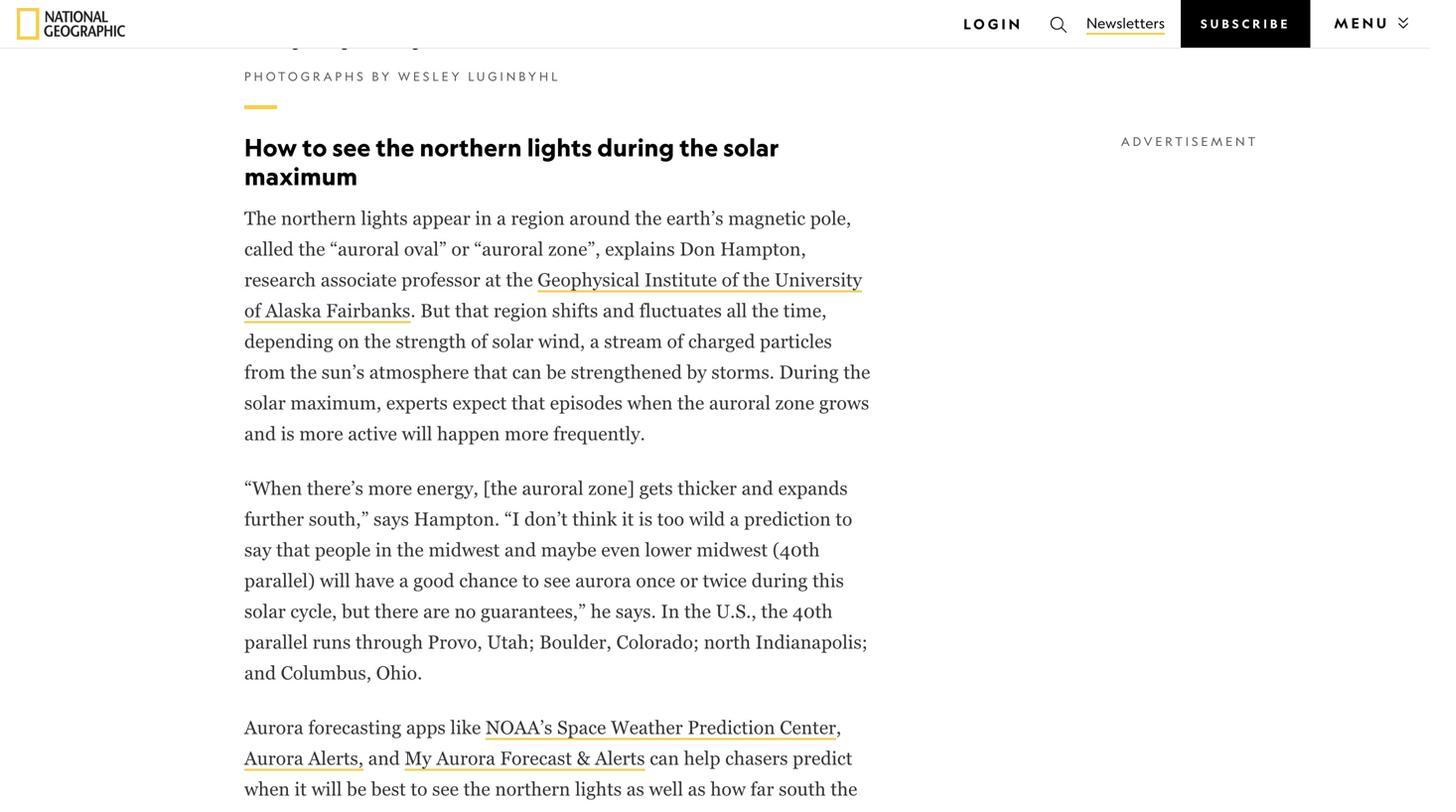 Task type: describe. For each thing, give the bounding box(es) containing it.
more inside "when there's more energy, [the auroral zone] gets thicker and expands further south," says hampton. "i don't think it is too wild a prediction to say that people in the midwest and maybe even lower midwest (40th parallel) will have a good chance to see aurora once or twice during this solar cycle, but there are no guarantees," he says. in the u.s., the 40th parallel runs through provo, utah; boulder, colorado; north indianapolis; and columbus, ohio.
[[368, 478, 412, 499]]

during inside "how to see the northern lights during the solar maximum"
[[597, 132, 675, 163]]

red.
[[456, 33, 482, 50]]

wild
[[689, 509, 725, 530]]

don
[[680, 238, 716, 260]]

orange
[[261, 33, 309, 50]]

expect
[[453, 392, 507, 414]]

seen
[[418, 12, 449, 29]]

far
[[751, 779, 774, 800]]

photographs by wesley luginbyhl element
[[244, 68, 876, 86]]

gets
[[639, 478, 673, 499]]

the inside can help chasers predict when it will be best to see the northern lights as well as how far south th
[[464, 779, 491, 800]]

aurora alerts, link
[[244, 748, 364, 771]]

even
[[601, 539, 641, 561]]

ohio.
[[376, 663, 423, 684]]

expands
[[778, 478, 848, 499]]

of left their
[[493, 12, 507, 29]]

say
[[244, 539, 272, 561]]

particles
[[760, 331, 832, 352]]

provo,
[[428, 632, 482, 653]]

aurora inside "when there's more energy, [the auroral zone] gets thicker and expands further south," says hampton. "i don't think it is too wild a prediction to say that people in the midwest and maybe even lower midwest (40th parallel) will have a good chance to see aurora once or twice during this solar cycle, but there are no guarantees," he says. in the u.s., the 40th parallel runs through provo, utah; boulder, colorado; north indianapolis; and columbus, ohio.
[[575, 570, 631, 592]]

columbus,
[[281, 663, 372, 684]]

when inside . but that region shifts and fluctuates all the time, depending on the strength of solar wind, a stream of charged particles from the sun's atmosphere that can be strengthened by storms. during the solar maximum, experts expect that episodes when the auroral zone grows and is more active will happen more frequently.
[[627, 392, 673, 414]]

and up stream
[[603, 300, 635, 321]]

pole,
[[810, 207, 852, 229]]

luginbyhl
[[468, 69, 561, 84]]

called
[[244, 238, 294, 260]]

auroral inside "when there's more energy, [the auroral zone] gets thicker and expands further south," says hampton. "i don't think it is too wild a prediction to say that people in the midwest and maybe even lower midwest (40th parallel) will have a good chance to see aurora once or twice during this solar cycle, but there are no guarantees," he says. in the u.s., the 40th parallel runs through provo, utah; boulder, colorado; north indianapolis; and columbus, ohio.
[[522, 478, 584, 499]]

time,
[[784, 300, 827, 321]]

well
[[649, 779, 683, 800]]

best
[[371, 779, 406, 800]]

but
[[420, 300, 450, 321]]

or inside the northern lights appear in a region around the earth's magnetic pole, called the "auroral oval" or "auroral zone", explains don hampton, research associate professor at the
[[451, 238, 470, 260]]

earth's
[[667, 207, 724, 229]]

think
[[573, 509, 617, 530]]

prediction
[[744, 509, 831, 530]]

but
[[342, 601, 370, 622]]

and inside : unlike many aurora seen south of their typical region, this aurora offered vibrant colors of orange and green along with red.
[[312, 33, 337, 50]]

offered
[[716, 12, 766, 29]]

on
[[338, 331, 360, 352]]

1 midwest from the left
[[429, 539, 500, 561]]

energy,
[[417, 478, 479, 499]]

menu button
[[1327, 7, 1414, 39]]

u.s.,
[[716, 601, 757, 622]]

will inside "when there's more energy, [the auroral zone] gets thicker and expands further south," says hampton. "i don't think it is too wild a prediction to say that people in the midwest and maybe even lower midwest (40th parallel) will have a good chance to see aurora once or twice during this solar cycle, but there are no guarantees," he says. in the u.s., the 40th parallel runs through provo, utah; boulder, colorado; north indianapolis; and columbus, ohio.
[[320, 570, 351, 592]]

in inside the northern lights appear in a region around the earth's magnetic pole, called the "auroral oval" or "auroral zone", explains don hampton, research associate professor at the
[[475, 207, 492, 229]]

solar left wind,
[[492, 331, 534, 352]]

vibrant
[[769, 12, 817, 29]]

region inside . but that region shifts and fluctuates all the time, depending on the strength of solar wind, a stream of charged particles from the sun's atmosphere that can be strengthened by storms. during the solar maximum, experts expect that episodes when the auroral zone grows and is more active will happen more frequently.
[[494, 300, 548, 321]]

see inside "when there's more energy, [the auroral zone] gets thicker and expands further south," says hampton. "i don't think it is too wild a prediction to say that people in the midwest and maybe even lower midwest (40th parallel) will have a good chance to see aurora once or twice during this solar cycle, but there are no guarantees," he says. in the u.s., the 40th parallel runs through provo, utah; boulder, colorado; north indianapolis; and columbus, ohio.
[[544, 570, 571, 592]]

to up guarantees,"
[[522, 570, 539, 592]]

there
[[375, 601, 419, 622]]

"when
[[244, 478, 302, 499]]

0 horizontal spatial more
[[299, 423, 343, 444]]

login button
[[956, 8, 1031, 40]]

cycle,
[[290, 601, 337, 622]]

colors
[[820, 12, 859, 29]]

through
[[356, 632, 423, 653]]

professor
[[402, 269, 481, 290]]

be inside . but that region shifts and fluctuates all the time, depending on the strength of solar wind, a stream of charged particles from the sun's atmosphere that can be strengthened by storms. during the solar maximum, experts expect that episodes when the auroral zone grows and is more active will happen more frequently.
[[547, 362, 566, 383]]

the down depending
[[290, 362, 317, 383]]

he
[[591, 601, 611, 622]]

unlike
[[288, 12, 329, 29]]

episodes
[[550, 392, 623, 414]]

maybe
[[541, 539, 597, 561]]

around
[[570, 207, 630, 229]]

strength
[[396, 331, 466, 352]]

and up prediction
[[742, 478, 774, 499]]

a inside the northern lights appear in a region around the earth's magnetic pole, called the "auroral oval" or "auroral zone", explains don hampton, research associate professor at the
[[497, 207, 506, 229]]

how to see the northern lights during the solar maximum
[[244, 132, 779, 191]]

green
[[340, 33, 380, 50]]

geophysical
[[538, 269, 640, 290]]

newsletters
[[1087, 14, 1165, 31]]

menu
[[1334, 14, 1390, 32]]

from
[[244, 362, 285, 383]]

good
[[413, 570, 455, 592]]

boulder,
[[539, 632, 612, 653]]

northern inside the northern lights appear in a region around the earth's magnetic pole, called the "auroral oval" or "auroral zone", explains don hampton, research associate professor at the
[[281, 207, 356, 229]]

solar inside "how to see the northern lights during the solar maximum"
[[723, 132, 779, 163]]

that inside "when there's more energy, [the auroral zone] gets thicker and expands further south," says hampton. "i don't think it is too wild a prediction to say that people in the midwest and maybe even lower midwest (40th parallel) will have a good chance to see aurora once or twice during this solar cycle, but there are no guarantees," he says. in the u.s., the 40th parallel runs through provo, utah; boulder, colorado; north indianapolis; and columbus, ohio.
[[276, 539, 310, 561]]

maximum,
[[290, 392, 382, 414]]

research
[[244, 269, 316, 290]]

a right wild
[[730, 509, 740, 530]]

there's
[[307, 478, 364, 499]]

hampton.
[[414, 509, 500, 530]]

by inside image pair element
[[372, 69, 392, 84]]

don't
[[524, 509, 568, 530]]

be inside can help chasers predict when it will be best to see the northern lights as well as how far south th
[[347, 779, 367, 800]]

once
[[636, 570, 676, 592]]

center
[[780, 717, 836, 739]]

to inside can help chasers predict when it will be best to see the northern lights as well as how far south th
[[411, 779, 428, 800]]

charged
[[688, 331, 755, 352]]

2 horizontal spatial more
[[505, 423, 549, 444]]

chance
[[459, 570, 518, 592]]

the
[[244, 207, 276, 229]]

by inside . but that region shifts and fluctuates all the time, depending on the strength of solar wind, a stream of charged particles from the sun's atmosphere that can be strengthened by storms. during the solar maximum, experts expect that episodes when the auroral zone grows and is more active will happen more frequently.
[[687, 362, 707, 383]]

2 "auroral from the left
[[474, 238, 544, 260]]

noaa's
[[486, 717, 553, 739]]

fairbanks
[[326, 300, 411, 321]]

2 horizontal spatial aurora
[[670, 12, 713, 29]]

0 horizontal spatial aurora
[[372, 12, 415, 29]]

no
[[455, 601, 476, 622]]

guarantees,"
[[481, 601, 586, 622]]

of down fluctuates
[[667, 331, 684, 352]]

in
[[661, 601, 680, 622]]

zone",
[[548, 238, 601, 260]]

or inside "when there's more energy, [the auroral zone] gets thicker and expands further south," says hampton. "i don't think it is too wild a prediction to say that people in the midwest and maybe even lower midwest (40th parallel) will have a good chance to see aurora once or twice during this solar cycle, but there are no guarantees," he says. in the u.s., the 40th parallel runs through provo, utah; boulder, colorado; north indianapolis; and columbus, ohio.
[[680, 570, 698, 592]]

can inside can help chasers predict when it will be best to see the northern lights as well as how far south th
[[650, 748, 679, 769]]

lights inside can help chasers predict when it will be best to see the northern lights as well as how far south th
[[575, 779, 622, 800]]

wesley
[[398, 69, 462, 84]]

the right 'called'
[[298, 238, 325, 260]]

and inside aurora forecasting apps like noaa's space weather prediction center , aurora alerts, and my aurora forecast & alerts
[[368, 748, 400, 769]]

alerts,
[[308, 748, 364, 769]]

at
[[485, 269, 501, 290]]

wind,
[[538, 331, 585, 352]]

:
[[282, 12, 285, 29]]

: unlike many aurora seen south of their typical region, this aurora offered vibrant colors of orange and green along with red.
[[244, 12, 859, 50]]

have
[[355, 570, 395, 592]]

2 midwest from the left
[[697, 539, 768, 561]]

how
[[244, 132, 297, 163]]

the down the photographs by wesley luginbyhl
[[376, 132, 415, 163]]



Task type: locate. For each thing, give the bounding box(es) containing it.
&
[[577, 748, 590, 769]]

the up grows
[[844, 362, 871, 383]]

more up the says
[[368, 478, 412, 499]]

hampton,
[[720, 238, 806, 260]]

my aurora forecast & alerts link
[[405, 748, 645, 771]]

1 vertical spatial when
[[244, 779, 290, 800]]

solar down "from"
[[244, 392, 286, 414]]

1 horizontal spatial by
[[687, 362, 707, 383]]

0 horizontal spatial it
[[295, 779, 307, 800]]

it up even
[[622, 509, 634, 530]]

see inside can help chasers predict when it will be best to see the northern lights as well as how far south th
[[432, 779, 459, 800]]

"auroral up "at"
[[474, 238, 544, 260]]

aurora up he
[[575, 570, 631, 592]]

0 vertical spatial or
[[451, 238, 470, 260]]

a down "how to see the northern lights during the solar maximum" on the top of page
[[497, 207, 506, 229]]

0 vertical spatial in
[[475, 207, 492, 229]]

northern inside can help chasers predict when it will be best to see the northern lights as well as how far south th
[[495, 779, 571, 800]]

1 vertical spatial northern
[[281, 207, 356, 229]]

of left orange at left
[[244, 33, 258, 50]]

institute
[[645, 269, 717, 290]]

1 vertical spatial will
[[320, 570, 351, 592]]

utah;
[[487, 632, 535, 653]]

2 as from the left
[[688, 779, 706, 800]]

northern up "appear"
[[420, 132, 522, 163]]

in inside "when there's more energy, [the auroral zone] gets thicker and expands further south," says hampton. "i don't think it is too wild a prediction to say that people in the midwest and maybe even lower midwest (40th parallel) will have a good chance to see aurora once or twice during this solar cycle, but there are no guarantees," he says. in the u.s., the 40th parallel runs through provo, utah; boulder, colorado; north indianapolis; and columbus, ohio.
[[375, 539, 392, 561]]

the northern lights appear in a region around the earth's magnetic pole, called the "auroral oval" or "auroral zone", explains don hampton, research associate professor at the
[[244, 207, 852, 290]]

during down (40th
[[752, 570, 808, 592]]

0 horizontal spatial can
[[512, 362, 542, 383]]

see inside "how to see the northern lights during the solar maximum"
[[332, 132, 371, 163]]

auroral up don't
[[522, 478, 584, 499]]

0 vertical spatial will
[[402, 423, 433, 444]]

the right the all at the top
[[752, 300, 779, 321]]

stream
[[604, 331, 663, 352]]

0 horizontal spatial see
[[332, 132, 371, 163]]

1 vertical spatial can
[[650, 748, 679, 769]]

lights down '&'
[[575, 779, 622, 800]]

be down wind,
[[547, 362, 566, 383]]

by down charged
[[687, 362, 707, 383]]

and down the "i
[[505, 539, 536, 561]]

geophysical institute of the university of alaska fairbanks link
[[244, 269, 862, 323]]

1 vertical spatial or
[[680, 570, 698, 592]]

lights inside "how to see the northern lights during the solar maximum"
[[527, 132, 592, 163]]

associate
[[321, 269, 397, 290]]

the inside geophysical institute of the university of alaska fairbanks
[[743, 269, 770, 290]]

1 vertical spatial south
[[779, 779, 826, 800]]

south up red.
[[453, 12, 490, 29]]

aurora left the alerts,
[[244, 748, 304, 769]]

this inside : unlike many aurora seen south of their typical region, this aurora offered vibrant colors of orange and green along with red.
[[643, 12, 667, 29]]

0 horizontal spatial in
[[375, 539, 392, 561]]

it down the aurora alerts, link
[[295, 779, 307, 800]]

2 vertical spatial northern
[[495, 779, 571, 800]]

see right how
[[332, 132, 371, 163]]

of left alaska
[[244, 300, 261, 321]]

2 vertical spatial see
[[432, 779, 459, 800]]

will down people
[[320, 570, 351, 592]]

when down the aurora alerts, link
[[244, 779, 290, 800]]

midwest up twice
[[697, 539, 768, 561]]

is inside "when there's more energy, [the auroral zone] gets thicker and expands further south," says hampton. "i don't think it is too wild a prediction to say that people in the midwest and maybe even lower midwest (40th parallel) will have a good chance to see aurora once or twice during this solar cycle, but there are no guarantees," he says. in the u.s., the 40th parallel runs through provo, utah; boulder, colorado; north indianapolis; and columbus, ohio.
[[639, 509, 653, 530]]

1 horizontal spatial it
[[622, 509, 634, 530]]

that right 'but'
[[455, 300, 489, 321]]

that right expect
[[512, 392, 545, 414]]

south inside : unlike many aurora seen south of their typical region, this aurora offered vibrant colors of orange and green along with red.
[[453, 12, 490, 29]]

lights inside the northern lights appear in a region around the earth's magnetic pole, called the "auroral oval" or "auroral zone", explains don hampton, research associate professor at the
[[361, 207, 408, 229]]

a right have in the left of the page
[[399, 570, 409, 592]]

south,"
[[309, 509, 369, 530]]

1 horizontal spatial is
[[639, 509, 653, 530]]

geophysical institute of the university of alaska fairbanks
[[244, 269, 862, 321]]

and down parallel at the bottom
[[244, 663, 276, 684]]

is up "when
[[281, 423, 295, 444]]

will down the alerts,
[[311, 779, 342, 800]]

university
[[775, 269, 862, 290]]

aurora left offered
[[670, 12, 713, 29]]

more
[[299, 423, 343, 444], [505, 423, 549, 444], [368, 478, 412, 499]]

1 horizontal spatial aurora
[[575, 570, 631, 592]]

0 horizontal spatial auroral
[[522, 478, 584, 499]]

1 vertical spatial by
[[687, 362, 707, 383]]

1 horizontal spatial in
[[475, 207, 492, 229]]

1 vertical spatial see
[[544, 570, 571, 592]]

search image
[[1049, 15, 1069, 35]]

many
[[333, 12, 369, 29]]

with
[[424, 33, 453, 50]]

region
[[511, 207, 565, 229], [494, 300, 548, 321]]

is inside . but that region shifts and fluctuates all the time, depending on the strength of solar wind, a stream of charged particles from the sun's atmosphere that can be strengthened by storms. during the solar maximum, experts expect that episodes when the auroral zone grows and is more active will happen more frequently.
[[281, 423, 295, 444]]

1 horizontal spatial can
[[650, 748, 679, 769]]

solar up magnetic
[[723, 132, 779, 163]]

weather
[[611, 717, 683, 739]]

this inside "when there's more energy, [the auroral zone] gets thicker and expands further south," says hampton. "i don't think it is too wild a prediction to say that people in the midwest and maybe even lower midwest (40th parallel) will have a good chance to see aurora once or twice during this solar cycle, but there are no guarantees," he says. in the u.s., the 40th parallel runs through provo, utah; boulder, colorado; north indianapolis; and columbus, ohio.
[[813, 570, 844, 592]]

solar inside "when there's more energy, [the auroral zone] gets thicker and expands further south," says hampton. "i don't think it is too wild a prediction to say that people in the midwest and maybe even lower midwest (40th parallel) will have a good chance to see aurora once or twice during this solar cycle, but there are no guarantees," he says. in the u.s., the 40th parallel runs through provo, utah; boulder, colorado; north indianapolis; and columbus, ohio.
[[244, 601, 286, 622]]

predict
[[793, 748, 853, 769]]

solar up parallel at the bottom
[[244, 601, 286, 622]]

0 horizontal spatial or
[[451, 238, 470, 260]]

1 horizontal spatial "auroral
[[474, 238, 544, 260]]

0 horizontal spatial midwest
[[429, 539, 500, 561]]

is left too
[[639, 509, 653, 530]]

prediction
[[688, 717, 775, 739]]

to right how
[[302, 132, 327, 163]]

apps
[[406, 717, 446, 739]]

strengthened
[[571, 362, 682, 383]]

0 horizontal spatial when
[[244, 779, 290, 800]]

can inside . but that region shifts and fluctuates all the time, depending on the strength of solar wind, a stream of charged particles from the sun's atmosphere that can be strengthened by storms. during the solar maximum, experts expect that episodes when the auroral zone grows and is more active will happen more frequently.
[[512, 362, 542, 383]]

help
[[684, 748, 721, 769]]

that up expect
[[474, 362, 508, 383]]

0 vertical spatial it
[[622, 509, 634, 530]]

1 horizontal spatial more
[[368, 478, 412, 499]]

northern down my aurora forecast & alerts link
[[495, 779, 571, 800]]

0 vertical spatial during
[[597, 132, 675, 163]]

0 vertical spatial when
[[627, 392, 673, 414]]

0 vertical spatial northern
[[420, 132, 522, 163]]

image pair element
[[0, 0, 1430, 109]]

see down maybe
[[544, 570, 571, 592]]

my
[[405, 748, 432, 769]]

1 vertical spatial be
[[347, 779, 367, 800]]

runs
[[313, 632, 351, 653]]

sun's
[[322, 362, 365, 383]]

0 horizontal spatial during
[[597, 132, 675, 163]]

the left 40th
[[761, 601, 788, 622]]

0 horizontal spatial is
[[281, 423, 295, 444]]

0 horizontal spatial south
[[453, 12, 490, 29]]

happen
[[437, 423, 500, 444]]

1 vertical spatial during
[[752, 570, 808, 592]]

will inside can help chasers predict when it will be best to see the northern lights as well as how far south th
[[311, 779, 342, 800]]

south inside can help chasers predict when it will be best to see the northern lights as well as how far south th
[[779, 779, 826, 800]]

says
[[374, 509, 409, 530]]

a inside . but that region shifts and fluctuates all the time, depending on the strength of solar wind, a stream of charged particles from the sun's atmosphere that can be strengthened by storms. during the solar maximum, experts expect that episodes when the auroral zone grows and is more active will happen more frequently.
[[590, 331, 600, 352]]

2 horizontal spatial see
[[544, 570, 571, 592]]

1 vertical spatial is
[[639, 509, 653, 530]]

like
[[451, 717, 481, 739]]

national geographic logo - home image
[[17, 8, 125, 40]]

the down hampton,
[[743, 269, 770, 290]]

0 vertical spatial region
[[511, 207, 565, 229]]

all
[[727, 300, 747, 321]]

0 vertical spatial lights
[[527, 132, 592, 163]]

the down the says
[[397, 539, 424, 561]]

alaska
[[266, 300, 321, 321]]

0 horizontal spatial as
[[627, 779, 645, 800]]

region inside the northern lights appear in a region around the earth's magnetic pole, called the "auroral oval" or "auroral zone", explains don hampton, research associate professor at the
[[511, 207, 565, 229]]

and up "when
[[244, 423, 276, 444]]

the right in
[[684, 601, 711, 622]]

this
[[643, 12, 667, 29], [813, 570, 844, 592]]

grows
[[819, 392, 869, 414]]

storms.
[[712, 362, 775, 383]]

during up around
[[597, 132, 675, 163]]

as left well at the left of the page
[[627, 779, 645, 800]]

or right oval"
[[451, 238, 470, 260]]

active
[[348, 423, 397, 444]]

region up zone",
[[511, 207, 565, 229]]

more down expect
[[505, 423, 549, 444]]

auroral inside . but that region shifts and fluctuates all the time, depending on the strength of solar wind, a stream of charged particles from the sun's atmosphere that can be strengthened by storms. during the solar maximum, experts expect that episodes when the auroral zone grows and is more active will happen more frequently.
[[709, 392, 771, 414]]

subscribe
[[1201, 16, 1291, 31]]

1 vertical spatial this
[[813, 570, 844, 592]]

as right well at the left of the page
[[688, 779, 706, 800]]

space
[[557, 717, 606, 739]]

1 horizontal spatial south
[[779, 779, 826, 800]]

chasers
[[725, 748, 788, 769]]

can
[[512, 362, 542, 383], [650, 748, 679, 769]]

1 horizontal spatial be
[[547, 362, 566, 383]]

lights up oval"
[[361, 207, 408, 229]]

can down wind,
[[512, 362, 542, 383]]

aurora up along
[[372, 12, 415, 29]]

0 horizontal spatial this
[[643, 12, 667, 29]]

1 horizontal spatial during
[[752, 570, 808, 592]]

frequently.
[[554, 423, 646, 444]]

in right "appear"
[[475, 207, 492, 229]]

auroral down storms.
[[709, 392, 771, 414]]

northern
[[420, 132, 522, 163], [281, 207, 356, 229], [495, 779, 571, 800]]

2 vertical spatial will
[[311, 779, 342, 800]]

by down along
[[372, 69, 392, 84]]

region down "at"
[[494, 300, 548, 321]]

northern inside "how to see the northern lights during the solar maximum"
[[420, 132, 522, 163]]

0 vertical spatial can
[[512, 362, 542, 383]]

aurora up the aurora alerts, link
[[244, 717, 304, 739]]

see right best
[[432, 779, 459, 800]]

or right once
[[680, 570, 698, 592]]

1 vertical spatial lights
[[361, 207, 408, 229]]

subscribe link
[[1181, 0, 1311, 48]]

to inside "how to see the northern lights during the solar maximum"
[[302, 132, 327, 163]]

1 horizontal spatial when
[[627, 392, 673, 414]]

maximum
[[244, 161, 358, 191]]

1 vertical spatial it
[[295, 779, 307, 800]]

the up explains
[[635, 207, 662, 229]]

their
[[510, 12, 542, 29]]

1 "auroral from the left
[[330, 238, 399, 260]]

0 vertical spatial see
[[332, 132, 371, 163]]

it inside can help chasers predict when it will be best to see the northern lights as well as how far south th
[[295, 779, 307, 800]]

that up parallel)
[[276, 539, 310, 561]]

1 horizontal spatial this
[[813, 570, 844, 592]]

will inside . but that region shifts and fluctuates all the time, depending on the strength of solar wind, a stream of charged particles from the sun's atmosphere that can be strengthened by storms. during the solar maximum, experts expect that episodes when the auroral zone grows and is more active will happen more frequently.
[[402, 423, 433, 444]]

can down the noaa's space weather prediction center link
[[650, 748, 679, 769]]

aurora
[[244, 717, 304, 739], [244, 748, 304, 769], [436, 748, 496, 769]]

be left best
[[347, 779, 367, 800]]

lights down photographs by wesley luginbyhl element
[[527, 132, 592, 163]]

"when there's more energy, [the auroral zone] gets thicker and expands further south," says hampton. "i don't think it is too wild a prediction to say that people in the midwest and maybe even lower midwest (40th parallel) will have a good chance to see aurora once or twice during this solar cycle, but there are no guarantees," he says. in the u.s., the 40th parallel runs through provo, utah; boulder, colorado; north indianapolis; and columbus, ohio.
[[244, 478, 868, 684]]

(40th
[[773, 539, 820, 561]]

fluctuates
[[639, 300, 722, 321]]

region,
[[593, 12, 640, 29]]

the down charged
[[678, 392, 705, 414]]

1 as from the left
[[627, 779, 645, 800]]

1 horizontal spatial midwest
[[697, 539, 768, 561]]

be
[[547, 362, 566, 383], [347, 779, 367, 800]]

the right "at"
[[506, 269, 533, 290]]

oval"
[[404, 238, 447, 260]]

people
[[315, 539, 371, 561]]

in down the says
[[375, 539, 392, 561]]

lights
[[527, 132, 592, 163], [361, 207, 408, 229], [575, 779, 622, 800]]

the right on
[[364, 331, 391, 352]]

[the
[[483, 478, 517, 499]]

2 vertical spatial lights
[[575, 779, 622, 800]]

0 vertical spatial auroral
[[709, 392, 771, 414]]

aurora down like
[[436, 748, 496, 769]]

1 vertical spatial in
[[375, 539, 392, 561]]

parallel
[[244, 632, 308, 653]]

north
[[704, 632, 751, 653]]

0 horizontal spatial by
[[372, 69, 392, 84]]

to down expands
[[836, 509, 853, 530]]

1 horizontal spatial or
[[680, 570, 698, 592]]

lower
[[645, 539, 692, 561]]

this up 40th
[[813, 570, 844, 592]]

0 vertical spatial south
[[453, 12, 490, 29]]

thicker
[[678, 478, 737, 499]]

parallel)
[[244, 570, 315, 592]]

1 horizontal spatial auroral
[[709, 392, 771, 414]]

"auroral up associate
[[330, 238, 399, 260]]

the up earth's
[[680, 132, 718, 163]]

when down strengthened
[[627, 392, 673, 414]]

aurora forecasting apps like noaa's space weather prediction center , aurora alerts, and my aurora forecast & alerts
[[244, 717, 842, 769]]

midwest down hampton.
[[429, 539, 500, 561]]

"i
[[505, 509, 520, 530]]

and up best
[[368, 748, 400, 769]]

colorado;
[[616, 632, 699, 653]]

shifts
[[552, 300, 598, 321]]

a right wind,
[[590, 331, 600, 352]]

as
[[627, 779, 645, 800], [688, 779, 706, 800]]

during
[[779, 362, 839, 383]]

0 vertical spatial be
[[547, 362, 566, 383]]

when inside can help chasers predict when it will be best to see the northern lights as well as how far south th
[[244, 779, 290, 800]]

forecast
[[500, 748, 572, 769]]

says.
[[616, 601, 656, 622]]

alerts
[[595, 748, 645, 769]]

0 horizontal spatial be
[[347, 779, 367, 800]]

this right region,
[[643, 12, 667, 29]]

northern down maximum
[[281, 207, 356, 229]]

0 vertical spatial is
[[281, 423, 295, 444]]

of right strength
[[471, 331, 488, 352]]

of
[[493, 12, 507, 29], [244, 33, 258, 50], [722, 269, 738, 290], [244, 300, 261, 321], [471, 331, 488, 352], [667, 331, 684, 352]]

advertisement region
[[1041, 159, 1339, 755]]

the down my aurora forecast & alerts link
[[464, 779, 491, 800]]

"auroral
[[330, 238, 399, 260], [474, 238, 544, 260]]

1 horizontal spatial see
[[432, 779, 459, 800]]

1 vertical spatial auroral
[[522, 478, 584, 499]]

1 horizontal spatial as
[[688, 779, 706, 800]]

will down experts in the left of the page
[[402, 423, 433, 444]]

to right best
[[411, 779, 428, 800]]

south down 'predict'
[[779, 779, 826, 800]]

0 vertical spatial by
[[372, 69, 392, 84]]

noaa's space weather prediction center link
[[486, 717, 836, 741]]

and down 'unlike'
[[312, 33, 337, 50]]

0 vertical spatial this
[[643, 12, 667, 29]]

more down maximum,
[[299, 423, 343, 444]]

1 vertical spatial region
[[494, 300, 548, 321]]

it inside "when there's more energy, [the auroral zone] gets thicker and expands further south," says hampton. "i don't think it is too wild a prediction to say that people in the midwest and maybe even lower midwest (40th parallel) will have a good chance to see aurora once or twice during this solar cycle, but there are no guarantees," he says. in the u.s., the 40th parallel runs through provo, utah; boulder, colorado; north indianapolis; and columbus, ohio.
[[622, 509, 634, 530]]

photographs
[[244, 69, 366, 84]]

will
[[402, 423, 433, 444], [320, 570, 351, 592], [311, 779, 342, 800]]

0 horizontal spatial "auroral
[[330, 238, 399, 260]]

during inside "when there's more energy, [the auroral zone] gets thicker and expands further south," says hampton. "i don't think it is too wild a prediction to say that people in the midwest and maybe even lower midwest (40th parallel) will have a good chance to see aurora once or twice during this solar cycle, but there are no guarantees," he says. in the u.s., the 40th parallel runs through provo, utah; boulder, colorado; north indianapolis; and columbus, ohio.
[[752, 570, 808, 592]]

of up the all at the top
[[722, 269, 738, 290]]



Task type: vqa. For each thing, say whether or not it's contained in the screenshot.
the bottommost it
yes



